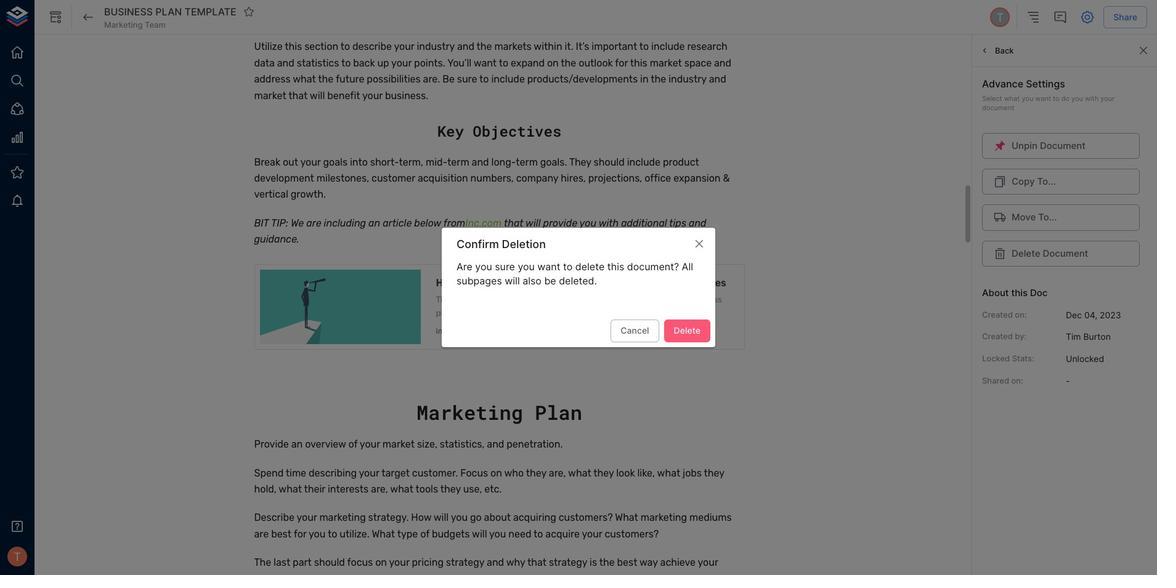 Task type: vqa. For each thing, say whether or not it's contained in the screenshot.
To... for Move To...
yes



Task type: locate. For each thing, give the bounding box(es) containing it.
document
[[1041, 140, 1086, 152], [1044, 248, 1089, 259]]

on:
[[1016, 310, 1028, 320], [1012, 376, 1024, 386]]

document down the move to... button
[[1044, 248, 1089, 259]]

doc
[[1031, 287, 1048, 299]]

want
[[1036, 94, 1052, 103], [538, 261, 561, 273]]

1 horizontal spatial to
[[1054, 94, 1060, 103]]

back
[[996, 45, 1015, 55]]

1 vertical spatial t
[[14, 551, 21, 564]]

subpages
[[457, 275, 502, 287]]

tim
[[1067, 332, 1082, 342]]

1 vertical spatial this
[[1012, 287, 1028, 299]]

with
[[1086, 94, 1100, 103]]

advance settings select what you want to do you with your document
[[983, 78, 1116, 112]]

1 vertical spatial created
[[983, 332, 1014, 342]]

0 vertical spatial to...
[[1038, 176, 1057, 187]]

delete down move
[[1012, 248, 1041, 259]]

about this doc
[[983, 287, 1048, 299]]

created for created by:
[[983, 332, 1014, 342]]

delete inside button
[[674, 326, 701, 336]]

sure
[[495, 261, 515, 273]]

document up copy to... button
[[1041, 140, 1086, 152]]

0 vertical spatial to
[[1054, 94, 1060, 103]]

delete inside "button"
[[1012, 248, 1041, 259]]

0 horizontal spatial want
[[538, 261, 561, 273]]

to...
[[1038, 176, 1057, 187], [1039, 212, 1058, 223]]

copy to... button
[[983, 169, 1141, 195]]

you
[[1023, 94, 1034, 103], [1072, 94, 1084, 103], [476, 261, 493, 273], [518, 261, 535, 273]]

created up "locked"
[[983, 332, 1014, 342]]

dec
[[1067, 310, 1083, 320]]

0 vertical spatial delete
[[1012, 248, 1041, 259]]

cancel button
[[611, 320, 660, 343]]

0 horizontal spatial this
[[608, 261, 625, 273]]

1 vertical spatial to...
[[1039, 212, 1058, 223]]

want up the be
[[538, 261, 561, 273]]

on: for shared on:
[[1012, 376, 1024, 386]]

1 vertical spatial on:
[[1012, 376, 1024, 386]]

settings
[[1027, 78, 1066, 90]]

deleted.
[[559, 275, 597, 287]]

your
[[1101, 94, 1116, 103]]

this
[[608, 261, 625, 273], [1012, 287, 1028, 299]]

delete right cancel
[[674, 326, 701, 336]]

delete for delete document
[[1012, 248, 1041, 259]]

delete document button
[[983, 241, 1141, 267]]

to... for move to...
[[1039, 212, 1058, 223]]

what
[[1005, 94, 1021, 103]]

created
[[983, 310, 1014, 320], [983, 332, 1014, 342]]

delete for delete
[[674, 326, 701, 336]]

0 vertical spatial t button
[[989, 6, 1013, 29]]

plan
[[156, 5, 182, 18]]

want down 'settings'
[[1036, 94, 1052, 103]]

to left do
[[1054, 94, 1060, 103]]

document for unpin document
[[1041, 140, 1086, 152]]

marketing team
[[104, 20, 166, 30]]

you up the 'also'
[[518, 261, 535, 273]]

1 created from the top
[[983, 310, 1014, 320]]

confirm
[[457, 238, 499, 251]]

created down the about
[[983, 310, 1014, 320]]

0 vertical spatial document
[[1041, 140, 1086, 152]]

document for delete document
[[1044, 248, 1089, 259]]

about
[[983, 287, 1010, 299]]

delete
[[1012, 248, 1041, 259], [674, 326, 701, 336]]

to... right move
[[1039, 212, 1058, 223]]

1 vertical spatial t button
[[4, 544, 31, 571]]

1 horizontal spatial want
[[1036, 94, 1052, 103]]

on: up by:
[[1016, 310, 1028, 320]]

move
[[1012, 212, 1037, 223]]

to... right copy
[[1038, 176, 1057, 187]]

0 vertical spatial on:
[[1016, 310, 1028, 320]]

0 horizontal spatial to
[[564, 261, 573, 273]]

move to...
[[1012, 212, 1058, 223]]

0 horizontal spatial t
[[14, 551, 21, 564]]

t button
[[989, 6, 1013, 29], [4, 544, 31, 571]]

move to... button
[[983, 205, 1141, 231]]

delete document
[[1012, 248, 1089, 259]]

t
[[997, 10, 1005, 24], [14, 551, 21, 564]]

1 vertical spatial delete
[[674, 326, 701, 336]]

to up "deleted."
[[564, 261, 573, 273]]

0 vertical spatial want
[[1036, 94, 1052, 103]]

to inside advance settings select what you want to do you with your document
[[1054, 94, 1060, 103]]

document inside "button"
[[1044, 248, 1089, 259]]

0 horizontal spatial delete
[[674, 326, 701, 336]]

to
[[1054, 94, 1060, 103], [564, 261, 573, 273]]

marketing
[[104, 20, 143, 30]]

2 created from the top
[[983, 332, 1014, 342]]

dec 04, 2023
[[1067, 310, 1122, 320]]

delete button
[[664, 320, 711, 343]]

on: for created on:
[[1016, 310, 1028, 320]]

1 horizontal spatial t
[[997, 10, 1005, 24]]

this right delete
[[608, 261, 625, 273]]

1 horizontal spatial delete
[[1012, 248, 1041, 259]]

1 vertical spatial to
[[564, 261, 573, 273]]

1 vertical spatial want
[[538, 261, 561, 273]]

you right do
[[1072, 94, 1084, 103]]

document?
[[628, 261, 680, 273]]

are you sure you want to delete this document? all subpages will also be deleted.
[[457, 261, 694, 287]]

unpin
[[1012, 140, 1038, 152]]

by:
[[1016, 332, 1027, 342]]

0 vertical spatial this
[[608, 261, 625, 273]]

0 vertical spatial created
[[983, 310, 1014, 320]]

marketing team link
[[104, 19, 166, 30]]

created by:
[[983, 332, 1027, 342]]

this left doc
[[1012, 287, 1028, 299]]

1 vertical spatial document
[[1044, 248, 1089, 259]]

deletion
[[502, 238, 546, 251]]

on: right 'shared'
[[1012, 376, 1024, 386]]



Task type: describe. For each thing, give the bounding box(es) containing it.
shared
[[983, 376, 1010, 386]]

also
[[523, 275, 542, 287]]

copy
[[1012, 176, 1036, 187]]

team
[[145, 20, 166, 30]]

unpin document
[[1012, 140, 1086, 152]]

shared on:
[[983, 376, 1024, 386]]

copy to...
[[1012, 176, 1057, 187]]

2023
[[1101, 310, 1122, 320]]

stats:
[[1013, 354, 1035, 364]]

go back image
[[81, 10, 96, 25]]

0 horizontal spatial t button
[[4, 544, 31, 571]]

share button
[[1104, 6, 1148, 29]]

business
[[104, 5, 153, 18]]

all
[[682, 261, 694, 273]]

to... for copy to...
[[1038, 176, 1057, 187]]

0 vertical spatial t
[[997, 10, 1005, 24]]

want inside are you sure you want to delete this document? all subpages will also be deleted.
[[538, 261, 561, 273]]

business plan template
[[104, 5, 237, 18]]

you up subpages
[[476, 261, 493, 273]]

back button
[[978, 41, 1018, 60]]

you right what
[[1023, 94, 1034, 103]]

confirm deletion
[[457, 238, 546, 251]]

04,
[[1085, 310, 1098, 320]]

burton
[[1084, 332, 1112, 342]]

share
[[1114, 12, 1138, 22]]

tim burton
[[1067, 332, 1112, 342]]

show wiki image
[[48, 10, 63, 25]]

advance
[[983, 78, 1024, 90]]

will
[[505, 275, 520, 287]]

comments image
[[1054, 10, 1069, 25]]

1 horizontal spatial t button
[[989, 6, 1013, 29]]

want inside advance settings select what you want to do you with your document
[[1036, 94, 1052, 103]]

this inside are you sure you want to delete this document? all subpages will also be deleted.
[[608, 261, 625, 273]]

table of contents image
[[1027, 10, 1042, 25]]

unlocked
[[1067, 354, 1105, 364]]

confirm deletion dialog
[[442, 228, 716, 348]]

-
[[1067, 376, 1071, 386]]

created for created on:
[[983, 310, 1014, 320]]

do
[[1062, 94, 1070, 103]]

be
[[545, 275, 557, 287]]

created on:
[[983, 310, 1028, 320]]

document
[[983, 104, 1015, 112]]

locked stats:
[[983, 354, 1035, 364]]

are
[[457, 261, 473, 273]]

cancel
[[621, 326, 650, 336]]

select
[[983, 94, 1003, 103]]

locked
[[983, 354, 1011, 364]]

delete
[[576, 261, 605, 273]]

template
[[185, 5, 237, 18]]

favorite image
[[243, 6, 254, 17]]

1 horizontal spatial this
[[1012, 287, 1028, 299]]

to inside are you sure you want to delete this document? all subpages will also be deleted.
[[564, 261, 573, 273]]

settings image
[[1081, 10, 1096, 25]]



